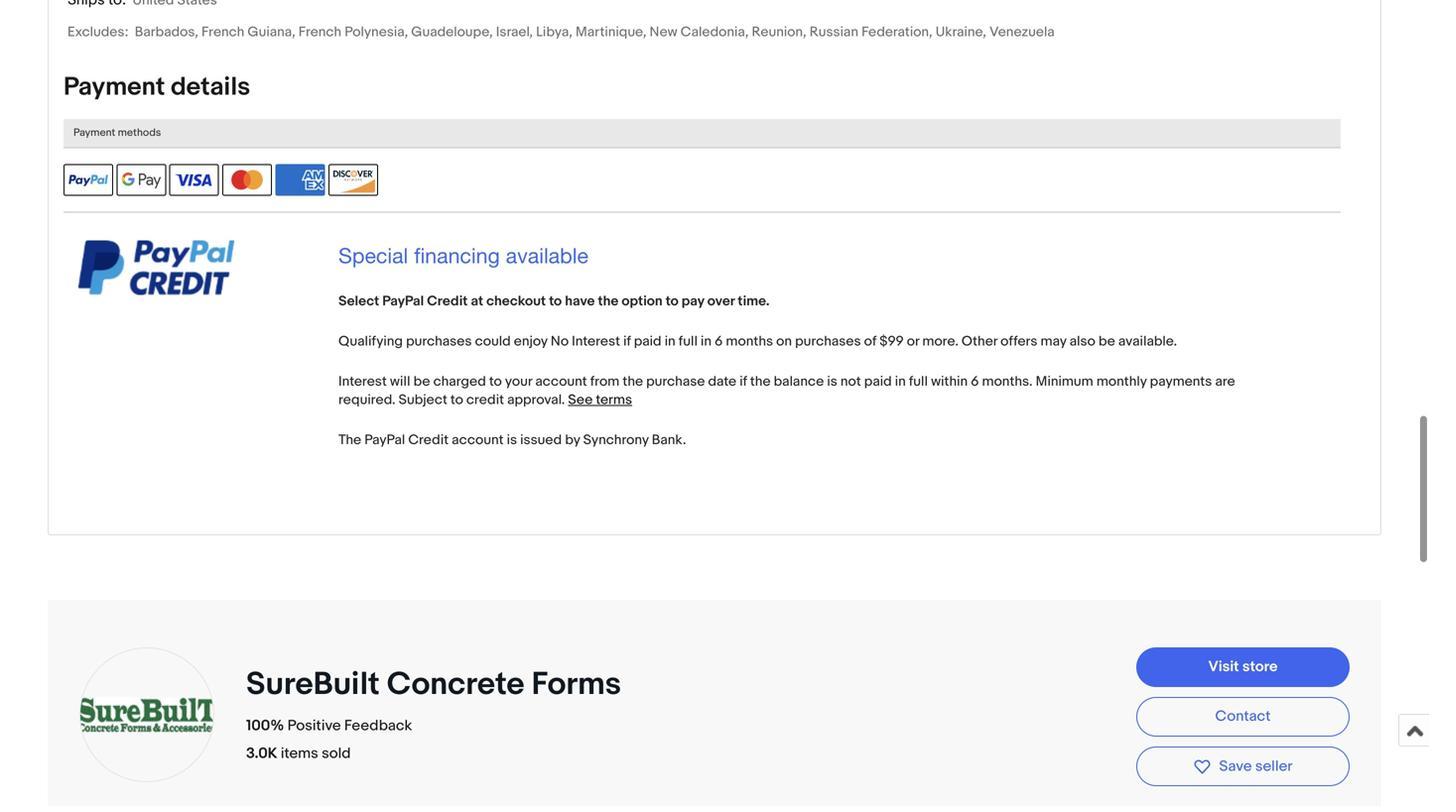 Task type: locate. For each thing, give the bounding box(es) containing it.
monthly
[[1096, 374, 1147, 391]]

0 vertical spatial paypal
[[382, 293, 424, 310]]

paid right not
[[864, 374, 892, 391]]

purchases left of
[[795, 333, 861, 350]]

is inside interest will be charged to your account from the purchase date if the balance is not paid in full within 6 months. minimum monthly payments are required. subject to credit approval.
[[827, 374, 837, 391]]

the up 'terms'
[[623, 374, 643, 391]]

the right have
[[598, 293, 619, 310]]

to
[[549, 293, 562, 310], [666, 293, 678, 310], [489, 374, 502, 391], [450, 392, 463, 409]]

will
[[390, 374, 410, 391]]

paypal right the the
[[364, 432, 405, 449]]

select
[[338, 293, 379, 310]]

to left have
[[549, 293, 562, 310]]

1 vertical spatial be
[[413, 374, 430, 391]]

polynesia,
[[345, 24, 408, 41]]

french left guiana,
[[201, 24, 244, 41]]

account
[[535, 374, 587, 391], [452, 432, 504, 449]]

1 horizontal spatial french
[[299, 24, 341, 41]]

time.
[[738, 293, 769, 310]]

1 vertical spatial interest
[[338, 374, 387, 391]]

french right guiana,
[[299, 24, 341, 41]]

0 horizontal spatial interest
[[338, 374, 387, 391]]

credit
[[466, 392, 504, 409]]

visit
[[1208, 658, 1239, 676]]

0 vertical spatial is
[[827, 374, 837, 391]]

credit
[[427, 293, 468, 310], [408, 432, 449, 449]]

to left pay
[[666, 293, 678, 310]]

6 inside interest will be charged to your account from the purchase date if the balance is not paid in full within 6 months. minimum monthly payments are required. subject to credit approval.
[[971, 374, 979, 391]]

in up purchase
[[665, 333, 675, 350]]

0 horizontal spatial french
[[201, 24, 244, 41]]

russian
[[809, 24, 858, 41]]

full left within
[[909, 374, 928, 391]]

methods
[[118, 127, 161, 140]]

if right 'date'
[[740, 374, 747, 391]]

sold
[[322, 745, 351, 763]]

100% positive feedback
[[246, 717, 412, 735]]

1 horizontal spatial 6
[[971, 374, 979, 391]]

at
[[471, 293, 483, 310]]

store
[[1242, 658, 1278, 676]]

0 horizontal spatial paid
[[634, 333, 661, 350]]

0 vertical spatial 6
[[715, 333, 723, 350]]

1 purchases from the left
[[406, 333, 472, 350]]

purchases up the charged
[[406, 333, 472, 350]]

items
[[281, 745, 318, 763]]

1 french from the left
[[201, 24, 244, 41]]

full
[[679, 333, 698, 350], [909, 374, 928, 391]]

have
[[565, 293, 595, 310]]

be
[[1099, 333, 1115, 350], [413, 374, 430, 391]]

account down credit
[[452, 432, 504, 449]]

paypal
[[382, 293, 424, 310], [364, 432, 405, 449]]

0 vertical spatial full
[[679, 333, 698, 350]]

excludes: barbados, french guiana, french polynesia, guadeloupe, israel, libya, martinique, new caledonia, reunion, russian federation, ukraine, venezuela
[[67, 24, 1055, 41]]

by
[[565, 432, 580, 449]]

feedback
[[344, 717, 412, 735]]

paid
[[634, 333, 661, 350], [864, 374, 892, 391]]

your
[[505, 374, 532, 391]]

be right also
[[1099, 333, 1115, 350]]

6 left months
[[715, 333, 723, 350]]

1 vertical spatial full
[[909, 374, 928, 391]]

google pay image
[[116, 164, 166, 196]]

0 vertical spatial account
[[535, 374, 587, 391]]

is left not
[[827, 374, 837, 391]]

0 vertical spatial credit
[[427, 293, 468, 310]]

credit for account
[[408, 432, 449, 449]]

6 right within
[[971, 374, 979, 391]]

in down $99
[[895, 374, 906, 391]]

0 horizontal spatial 6
[[715, 333, 723, 350]]

100%
[[246, 717, 284, 735]]

0 horizontal spatial in
[[665, 333, 675, 350]]

interest up required.
[[338, 374, 387, 391]]

full down pay
[[679, 333, 698, 350]]

paypal for select
[[382, 293, 424, 310]]

also
[[1070, 333, 1095, 350]]

master card image
[[222, 164, 272, 196]]

the
[[598, 293, 619, 310], [623, 374, 643, 391], [750, 374, 771, 391]]

1 vertical spatial paid
[[864, 374, 892, 391]]

0 horizontal spatial purchases
[[406, 333, 472, 350]]

if down option
[[623, 333, 631, 350]]

on
[[776, 333, 792, 350]]

payment details
[[64, 72, 250, 103]]

if inside interest will be charged to your account from the purchase date if the balance is not paid in full within 6 months. minimum monthly payments are required. subject to credit approval.
[[740, 374, 747, 391]]

approval.
[[507, 392, 565, 409]]

purchases
[[406, 333, 472, 350], [795, 333, 861, 350]]

months
[[726, 333, 773, 350]]

1 vertical spatial if
[[740, 374, 747, 391]]

account up see
[[535, 374, 587, 391]]

from
[[590, 374, 619, 391]]

payment up payment methods
[[64, 72, 165, 103]]

payment for payment methods
[[73, 127, 115, 140]]

1 horizontal spatial account
[[535, 374, 587, 391]]

1 vertical spatial paypal
[[364, 432, 405, 449]]

0 horizontal spatial be
[[413, 374, 430, 391]]

1 horizontal spatial paid
[[864, 374, 892, 391]]

1 horizontal spatial full
[[909, 374, 928, 391]]

full inside interest will be charged to your account from the purchase date if the balance is not paid in full within 6 months. minimum monthly payments are required. subject to credit approval.
[[909, 374, 928, 391]]

be up subject
[[413, 374, 430, 391]]

1 horizontal spatial be
[[1099, 333, 1115, 350]]

paid down option
[[634, 333, 661, 350]]

visit store link
[[1136, 648, 1350, 688]]

surebuilt concrete forms
[[246, 666, 621, 704]]

visit store
[[1208, 658, 1278, 676]]

in down pay
[[701, 333, 712, 350]]

required.
[[338, 392, 395, 409]]

1 vertical spatial 6
[[971, 374, 979, 391]]

0 vertical spatial paid
[[634, 333, 661, 350]]

3.0k items sold
[[246, 745, 351, 763]]

save seller
[[1219, 758, 1293, 776]]

2 purchases from the left
[[795, 333, 861, 350]]

1 vertical spatial credit
[[408, 432, 449, 449]]

0 horizontal spatial is
[[507, 432, 517, 449]]

payment left methods
[[73, 127, 115, 140]]

are
[[1215, 374, 1235, 391]]

0 horizontal spatial account
[[452, 432, 504, 449]]

paypal right select
[[382, 293, 424, 310]]

within
[[931, 374, 968, 391]]

1 horizontal spatial the
[[623, 374, 643, 391]]

0 vertical spatial if
[[623, 333, 631, 350]]

see terms link
[[568, 392, 632, 409]]

visa image
[[169, 164, 219, 196]]

1 horizontal spatial purchases
[[795, 333, 861, 350]]

2 horizontal spatial in
[[895, 374, 906, 391]]

is left 'issued'
[[507, 432, 517, 449]]

0 vertical spatial interest
[[572, 333, 620, 350]]

the right 'date'
[[750, 374, 771, 391]]

0 horizontal spatial full
[[679, 333, 698, 350]]

credit left at
[[427, 293, 468, 310]]

paypal for the
[[364, 432, 405, 449]]

qualifying purchases could enjoy no interest if paid in full in 6 months on purchases of $99 or more. other offers may also be available.
[[338, 333, 1177, 350]]

1 vertical spatial payment
[[73, 127, 115, 140]]

1 horizontal spatial if
[[740, 374, 747, 391]]

0 vertical spatial payment
[[64, 72, 165, 103]]

terms
[[596, 392, 632, 409]]

credit down subject
[[408, 432, 449, 449]]

in
[[665, 333, 675, 350], [701, 333, 712, 350], [895, 374, 906, 391]]

barbados,
[[135, 24, 198, 41]]

discover image
[[328, 164, 378, 196]]

1 horizontal spatial is
[[827, 374, 837, 391]]

concrete
[[387, 666, 524, 704]]

no
[[551, 333, 569, 350]]

interest right 'no'
[[572, 333, 620, 350]]

paid inside interest will be charged to your account from the purchase date if the balance is not paid in full within 6 months. minimum monthly payments are required. subject to credit approval.
[[864, 374, 892, 391]]

minimum
[[1036, 374, 1093, 391]]



Task type: vqa. For each thing, say whether or not it's contained in the screenshot.
the topmost EQUIPMENT
no



Task type: describe. For each thing, give the bounding box(es) containing it.
credit for at
[[427, 293, 468, 310]]

account inside interest will be charged to your account from the purchase date if the balance is not paid in full within 6 months. minimum monthly payments are required. subject to credit approval.
[[535, 374, 587, 391]]

interest will be charged to your account from the purchase date if the balance is not paid in full within 6 months. minimum monthly payments are required. subject to credit approval.
[[338, 374, 1235, 409]]

2 horizontal spatial the
[[750, 374, 771, 391]]

enjoy
[[514, 333, 547, 350]]

new
[[650, 24, 677, 41]]

offers
[[1000, 333, 1037, 350]]

option
[[622, 293, 663, 310]]

may
[[1041, 333, 1066, 350]]

purchase
[[646, 374, 705, 391]]

excludes:
[[67, 24, 128, 41]]

martinique,
[[576, 24, 646, 41]]

the
[[338, 432, 361, 449]]

seller
[[1255, 758, 1293, 776]]

save seller button
[[1136, 747, 1350, 787]]

the paypal credit account is issued by synchrony bank.
[[338, 432, 686, 449]]

caledonia,
[[681, 24, 749, 41]]

save
[[1219, 758, 1252, 776]]

qualifying
[[338, 333, 403, 350]]

to up credit
[[489, 374, 502, 391]]

over
[[707, 293, 735, 310]]

issued
[[520, 432, 562, 449]]

bank.
[[652, 432, 686, 449]]

federation,
[[861, 24, 932, 41]]

0 vertical spatial be
[[1099, 333, 1115, 350]]

subject
[[399, 392, 447, 409]]

venezuela
[[989, 24, 1055, 41]]

financing
[[414, 243, 500, 268]]

surebuilt concrete forms link
[[246, 666, 628, 704]]

checkout
[[486, 293, 546, 310]]

select paypal credit at checkout to have the option to pay over time.
[[338, 293, 769, 310]]

available
[[506, 243, 588, 268]]

forms
[[532, 666, 621, 704]]

other
[[962, 333, 997, 350]]

israel,
[[496, 24, 533, 41]]

be inside interest will be charged to your account from the purchase date if the balance is not paid in full within 6 months. minimum monthly payments are required. subject to credit approval.
[[413, 374, 430, 391]]

synchrony
[[583, 432, 649, 449]]

1 vertical spatial is
[[507, 432, 517, 449]]

surebuilt concrete forms image
[[77, 697, 216, 733]]

$99
[[879, 333, 904, 350]]

paypal image
[[64, 164, 113, 196]]

libya,
[[536, 24, 572, 41]]

months.
[[982, 374, 1033, 391]]

contact link
[[1136, 697, 1350, 737]]

contact
[[1215, 708, 1271, 726]]

balance
[[774, 374, 824, 391]]

date
[[708, 374, 736, 391]]

available.
[[1118, 333, 1177, 350]]

not
[[840, 374, 861, 391]]

0 horizontal spatial the
[[598, 293, 619, 310]]

surebuilt
[[246, 666, 380, 704]]

1 vertical spatial account
[[452, 432, 504, 449]]

payments
[[1150, 374, 1212, 391]]

reunion,
[[752, 24, 806, 41]]

2 french from the left
[[299, 24, 341, 41]]

positive
[[287, 717, 341, 735]]

american express image
[[275, 164, 325, 196]]

in inside interest will be charged to your account from the purchase date if the balance is not paid in full within 6 months. minimum monthly payments are required. subject to credit approval.
[[895, 374, 906, 391]]

special
[[338, 243, 408, 268]]

guiana,
[[247, 24, 295, 41]]

or
[[907, 333, 919, 350]]

guadeloupe,
[[411, 24, 493, 41]]

more.
[[922, 333, 958, 350]]

1 horizontal spatial in
[[701, 333, 712, 350]]

special financing available
[[338, 243, 588, 268]]

to down the charged
[[450, 392, 463, 409]]

charged
[[433, 374, 486, 391]]

of
[[864, 333, 876, 350]]

details
[[171, 72, 250, 103]]

could
[[475, 333, 511, 350]]

1 horizontal spatial interest
[[572, 333, 620, 350]]

ukraine,
[[936, 24, 986, 41]]

payment methods
[[73, 127, 161, 140]]

interest inside interest will be charged to your account from the purchase date if the balance is not paid in full within 6 months. minimum monthly payments are required. subject to credit approval.
[[338, 374, 387, 391]]

3.0k
[[246, 745, 277, 763]]

0 horizontal spatial if
[[623, 333, 631, 350]]

see terms
[[568, 392, 632, 409]]

payment for payment details
[[64, 72, 165, 103]]

pay
[[682, 293, 704, 310]]

see
[[568, 392, 593, 409]]



